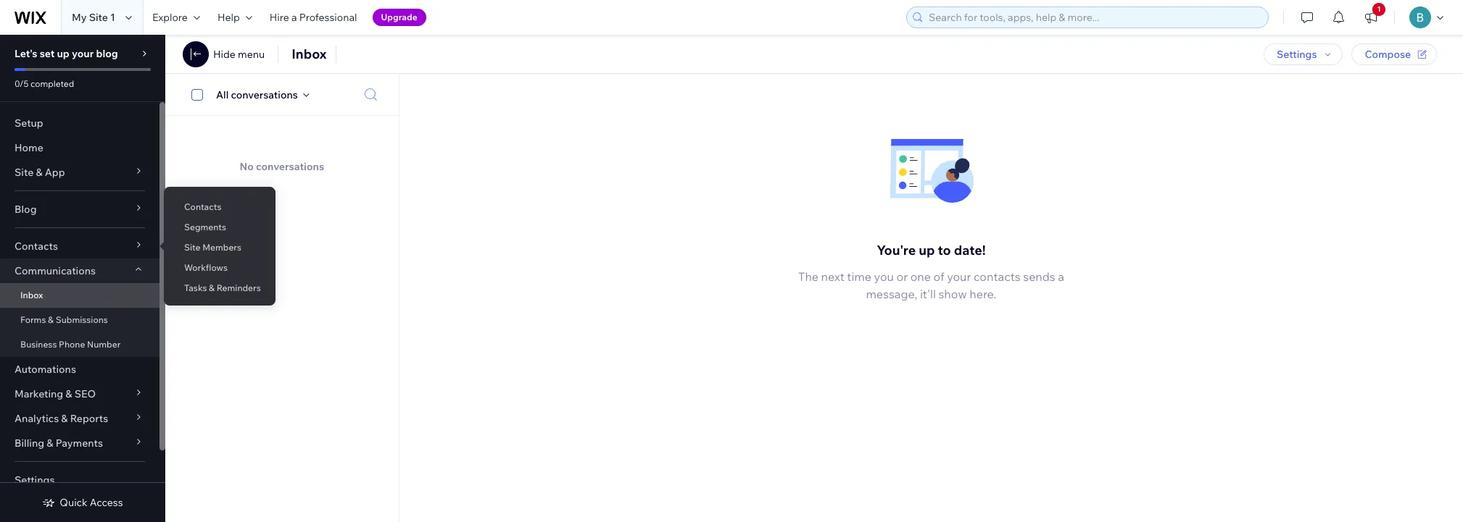 Task type: vqa. For each thing, say whether or not it's contained in the screenshot.
'Real-'
no



Task type: describe. For each thing, give the bounding box(es) containing it.
reports
[[70, 413, 108, 426]]

sidebar element
[[0, 35, 165, 523]]

show
[[939, 287, 967, 301]]

marketing & seo button
[[0, 382, 160, 407]]

professional
[[299, 11, 357, 24]]

hire
[[270, 11, 289, 24]]

you're up to date!
[[877, 242, 986, 259]]

& for site
[[36, 166, 42, 179]]

it'll
[[920, 287, 936, 301]]

menu
[[238, 48, 265, 61]]

no
[[240, 160, 254, 173]]

blog
[[96, 47, 118, 60]]

analytics & reports button
[[0, 407, 160, 431]]

settings button
[[1264, 44, 1343, 65]]

marketing
[[15, 388, 63, 401]]

date!
[[954, 242, 986, 259]]

my
[[72, 11, 87, 24]]

& for analytics
[[61, 413, 68, 426]]

message,
[[866, 287, 918, 301]]

forms & submissions
[[20, 315, 108, 326]]

let's
[[15, 47, 37, 60]]

compose
[[1365, 48, 1411, 61]]

1 vertical spatial up
[[919, 242, 935, 259]]

tasks
[[184, 283, 207, 294]]

& for billing
[[47, 437, 53, 450]]

let's set up your blog
[[15, 47, 118, 60]]

tasks & reminders link
[[164, 276, 275, 301]]

access
[[90, 497, 123, 510]]

forms
[[20, 315, 46, 326]]

one
[[911, 270, 931, 284]]

blog
[[15, 203, 37, 216]]

no conversations
[[240, 160, 324, 173]]

hide menu
[[213, 48, 265, 61]]

hide menu button down help 'button'
[[213, 48, 265, 61]]

hire a professional
[[270, 11, 357, 24]]

site for site members
[[184, 242, 200, 253]]

communications
[[15, 265, 96, 278]]

quick access
[[60, 497, 123, 510]]

next
[[821, 270, 845, 284]]

site & app
[[15, 166, 65, 179]]

communications button
[[0, 259, 160, 284]]

business phone number link
[[0, 333, 160, 357]]

contacts link
[[164, 195, 275, 220]]

help button
[[209, 0, 261, 35]]

compose button
[[1352, 44, 1437, 65]]

phone
[[59, 339, 85, 350]]

0 vertical spatial a
[[291, 11, 297, 24]]

contacts
[[974, 270, 1021, 284]]

to
[[938, 242, 951, 259]]

inbox inside sidebar element
[[20, 290, 43, 301]]

blog button
[[0, 197, 160, 222]]

explore
[[152, 11, 188, 24]]

billing
[[15, 437, 44, 450]]

analytics
[[15, 413, 59, 426]]

my site 1
[[72, 11, 115, 24]]

1 inside button
[[1377, 4, 1381, 14]]

a inside the next time you or one of your contacts sends a message, it'll show here.
[[1058, 270, 1064, 284]]

forms & submissions link
[[0, 308, 160, 333]]

seo
[[74, 388, 96, 401]]

conversations for all conversations
[[231, 88, 298, 101]]

up inside sidebar element
[[57, 47, 69, 60]]

conversations for no conversations
[[256, 160, 324, 173]]

segments link
[[164, 215, 275, 240]]

you're
[[877, 242, 916, 259]]

analytics & reports
[[15, 413, 108, 426]]

the next time you or one of your contacts sends a message, it'll show here.
[[798, 270, 1064, 301]]

contacts for contacts link in the left of the page
[[184, 202, 221, 212]]

completed
[[31, 78, 74, 89]]

of
[[934, 270, 945, 284]]

hide
[[213, 48, 236, 61]]



Task type: locate. For each thing, give the bounding box(es) containing it.
0 horizontal spatial site
[[15, 166, 34, 179]]

app
[[45, 166, 65, 179]]

hire a professional link
[[261, 0, 366, 35]]

1 vertical spatial your
[[947, 270, 971, 284]]

1 vertical spatial site
[[15, 166, 34, 179]]

site members link
[[164, 236, 275, 260]]

0 vertical spatial up
[[57, 47, 69, 60]]

billing & payments
[[15, 437, 103, 450]]

up right set
[[57, 47, 69, 60]]

1 horizontal spatial up
[[919, 242, 935, 259]]

business phone number
[[20, 339, 121, 350]]

home
[[15, 141, 43, 154]]

up left to
[[919, 242, 935, 259]]

1 horizontal spatial inbox
[[292, 46, 327, 62]]

None checkbox
[[183, 86, 216, 103]]

site right my
[[89, 11, 108, 24]]

1 horizontal spatial settings
[[1277, 48, 1317, 61]]

time
[[847, 270, 872, 284]]

help
[[217, 11, 240, 24]]

& for marketing
[[65, 388, 72, 401]]

payments
[[56, 437, 103, 450]]

contacts inside dropdown button
[[15, 240, 58, 253]]

0 vertical spatial conversations
[[231, 88, 298, 101]]

your inside sidebar element
[[72, 47, 94, 60]]

automations
[[15, 363, 76, 376]]

all conversations
[[216, 88, 298, 101]]

quick
[[60, 497, 88, 510]]

contacts for contacts dropdown button
[[15, 240, 58, 253]]

2 vertical spatial site
[[184, 242, 200, 253]]

1 vertical spatial contacts
[[15, 240, 58, 253]]

2 horizontal spatial site
[[184, 242, 200, 253]]

contacts
[[184, 202, 221, 212], [15, 240, 58, 253]]

1 horizontal spatial site
[[89, 11, 108, 24]]

settings inside button
[[1277, 48, 1317, 61]]

site inside dropdown button
[[15, 166, 34, 179]]

contacts button
[[0, 234, 160, 259]]

marketing & seo
[[15, 388, 96, 401]]

upgrade button
[[372, 9, 426, 26]]

& right tasks
[[209, 283, 215, 294]]

0 horizontal spatial contacts
[[15, 240, 58, 253]]

0 vertical spatial settings
[[1277, 48, 1317, 61]]

0 horizontal spatial up
[[57, 47, 69, 60]]

1 button
[[1355, 0, 1387, 35]]

reminders
[[217, 283, 261, 294]]

1 horizontal spatial your
[[947, 270, 971, 284]]

site down home
[[15, 166, 34, 179]]

1 horizontal spatial a
[[1058, 270, 1064, 284]]

home link
[[0, 136, 160, 160]]

&
[[36, 166, 42, 179], [209, 283, 215, 294], [48, 315, 54, 326], [65, 388, 72, 401], [61, 413, 68, 426], [47, 437, 53, 450]]

0 vertical spatial site
[[89, 11, 108, 24]]

inbox up 'forms'
[[20, 290, 43, 301]]

the
[[798, 270, 819, 284]]

a right hire
[[291, 11, 297, 24]]

1 right my
[[110, 11, 115, 24]]

here.
[[970, 287, 997, 301]]

1 vertical spatial a
[[1058, 270, 1064, 284]]

conversations right all at top
[[231, 88, 298, 101]]

1 horizontal spatial 1
[[1377, 4, 1381, 14]]

Search for tools, apps, help & more... field
[[925, 7, 1264, 28]]

0 horizontal spatial settings
[[15, 474, 55, 487]]

site & app button
[[0, 160, 160, 185]]

settings inside sidebar element
[[15, 474, 55, 487]]

& left seo
[[65, 388, 72, 401]]

automations link
[[0, 357, 160, 382]]

sends
[[1023, 270, 1056, 284]]

your up show
[[947, 270, 971, 284]]

your inside the next time you or one of your contacts sends a message, it'll show here.
[[947, 270, 971, 284]]

billing & payments button
[[0, 431, 160, 456]]

workflows link
[[164, 256, 275, 281]]

segments
[[184, 222, 226, 233]]

workflows
[[184, 262, 228, 273]]

0/5
[[15, 78, 29, 89]]

quick access button
[[42, 497, 123, 510]]

setup link
[[0, 111, 160, 136]]

& for tasks
[[209, 283, 215, 294]]

or
[[897, 270, 908, 284]]

& right billing
[[47, 437, 53, 450]]

hide menu button
[[183, 41, 265, 67], [213, 48, 265, 61]]

0 vertical spatial contacts
[[184, 202, 221, 212]]

contacts up segments
[[184, 202, 221, 212]]

conversations right no
[[256, 160, 324, 173]]

you
[[874, 270, 894, 284]]

1 up compose
[[1377, 4, 1381, 14]]

up
[[57, 47, 69, 60], [919, 242, 935, 259]]

0 vertical spatial your
[[72, 47, 94, 60]]

0 vertical spatial inbox
[[292, 46, 327, 62]]

submissions
[[56, 315, 108, 326]]

& for forms
[[48, 315, 54, 326]]

1 horizontal spatial contacts
[[184, 202, 221, 212]]

& right 'forms'
[[48, 315, 54, 326]]

number
[[87, 339, 121, 350]]

settings link
[[0, 468, 160, 493]]

a right "sends"
[[1058, 270, 1064, 284]]

site down segments
[[184, 242, 200, 253]]

0 horizontal spatial inbox
[[20, 290, 43, 301]]

upgrade
[[381, 12, 417, 22]]

conversations
[[231, 88, 298, 101], [256, 160, 324, 173]]

site for site & app
[[15, 166, 34, 179]]

tasks & reminders
[[184, 283, 261, 294]]

members
[[202, 242, 241, 253]]

0 horizontal spatial your
[[72, 47, 94, 60]]

settings for settings button
[[1277, 48, 1317, 61]]

setup
[[15, 117, 43, 130]]

inbox link
[[0, 284, 160, 308]]

your
[[72, 47, 94, 60], [947, 270, 971, 284]]

settings
[[1277, 48, 1317, 61], [15, 474, 55, 487]]

0/5 completed
[[15, 78, 74, 89]]

all
[[216, 88, 229, 101]]

0 horizontal spatial a
[[291, 11, 297, 24]]

hide menu button down help
[[183, 41, 265, 67]]

site
[[89, 11, 108, 24], [15, 166, 34, 179], [184, 242, 200, 253]]

contacts up communications
[[15, 240, 58, 253]]

settings for settings link
[[15, 474, 55, 487]]

your left blog
[[72, 47, 94, 60]]

0 horizontal spatial 1
[[110, 11, 115, 24]]

site members
[[184, 242, 241, 253]]

1 vertical spatial inbox
[[20, 290, 43, 301]]

a
[[291, 11, 297, 24], [1058, 270, 1064, 284]]

& left reports
[[61, 413, 68, 426]]

1
[[1377, 4, 1381, 14], [110, 11, 115, 24]]

& left "app"
[[36, 166, 42, 179]]

inbox down hire a professional
[[292, 46, 327, 62]]

business
[[20, 339, 57, 350]]

1 vertical spatial conversations
[[256, 160, 324, 173]]

set
[[40, 47, 55, 60]]

1 vertical spatial settings
[[15, 474, 55, 487]]



